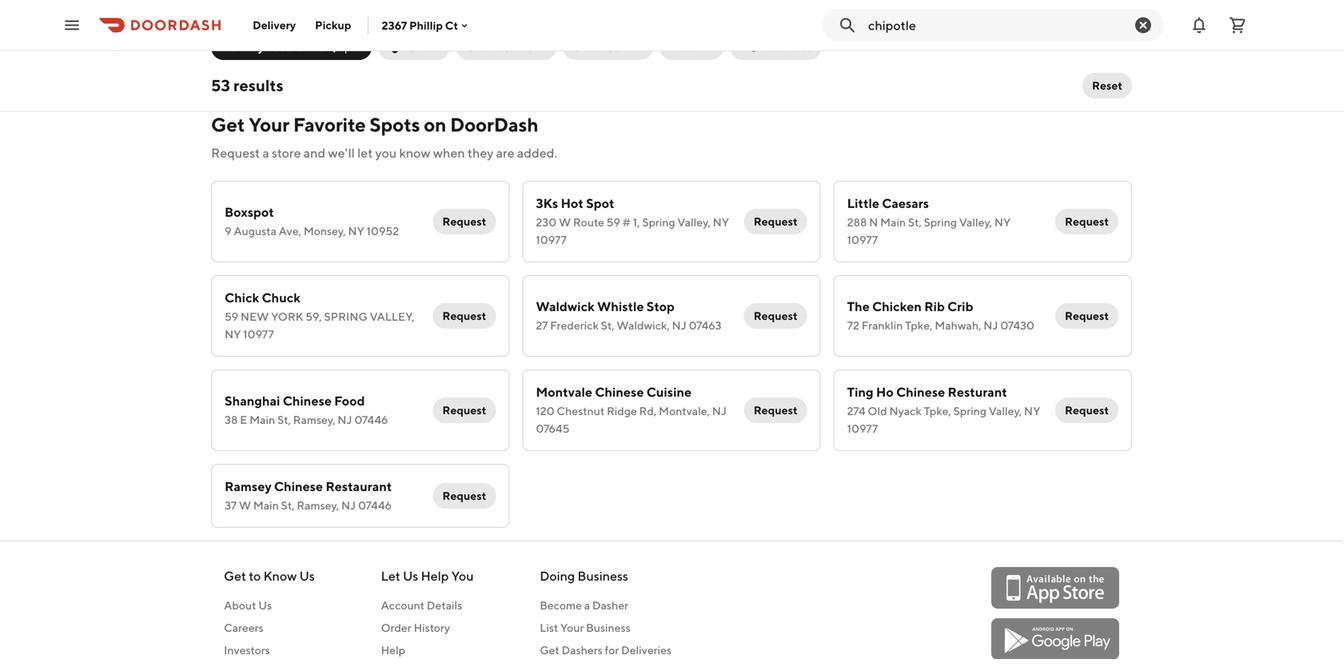 Task type: locate. For each thing, give the bounding box(es) containing it.
1 horizontal spatial 59
[[607, 216, 621, 229]]

get for get dashers for deliveries
[[540, 644, 560, 657]]

1 vertical spatial get
[[224, 568, 246, 584]]

0 horizontal spatial under
[[296, 40, 329, 54]]

history
[[414, 621, 450, 634]]

a
[[263, 145, 269, 160], [585, 599, 590, 612]]

59 inside "chick chuck 59 new york 59, spring valley, ny 10977"
[[225, 310, 238, 323]]

st, down shanghai
[[278, 413, 291, 426]]

tpke,
[[906, 319, 933, 332], [924, 404, 952, 418]]

nj inside shanghai chinese food 38 e main st, ramsey, nj 07446
[[338, 413, 352, 426]]

about us
[[224, 599, 272, 612]]

2 $​0 from the left
[[696, 52, 711, 66]]

nj inside montvale chinese cuisine 120 chestnut ridge rd, montvale, nj 07645
[[713, 404, 727, 418]]

get for get your favorite spots on doordash
[[211, 113, 245, 136]]

59
[[607, 216, 621, 229], [225, 310, 238, 323]]

0 vertical spatial a
[[263, 145, 269, 160]]

10977 down 288
[[848, 233, 879, 246]]

ramsey, down food
[[293, 413, 336, 426]]

main inside little caesars 288 n main st, spring valley, ny 10977
[[881, 216, 906, 229]]

$25,
[[258, 73, 278, 84]]

get down 53
[[211, 113, 245, 136]]

4.5 inside button
[[494, 40, 511, 54]]

1 vertical spatial your
[[561, 621, 584, 634]]

w inside ramsey chinese restaurant 37 w main st, ramsey, nj 07446
[[239, 499, 251, 512]]

pickup
[[315, 18, 351, 32]]

business
[[578, 568, 629, 584], [586, 621, 631, 634]]

request button for little caesars
[[1056, 209, 1119, 234]]

under left $1
[[296, 40, 329, 54]]

your up the store at the left top of the page
[[249, 113, 290, 136]]

delivery inside button
[[253, 18, 296, 32]]

chinese right ramsey
[[274, 479, 323, 494]]

10977
[[536, 233, 567, 246], [848, 233, 879, 246], [243, 328, 274, 341], [848, 422, 879, 435]]

nj down food
[[338, 413, 352, 426]]

chick chuck 59 new york 59, spring valley, ny 10977
[[225, 290, 415, 341]]

chinese inside montvale chinese cuisine 120 chestnut ridge rd, montvale, nj 07645
[[595, 384, 644, 400]]

0 vertical spatial w
[[559, 216, 571, 229]]

valley,
[[370, 310, 415, 323]]

under left the 30
[[573, 40, 605, 54]]

main inside ramsey chinese restaurant 37 w main st, ramsey, nj 07446
[[253, 499, 279, 512]]

account
[[381, 599, 425, 612]]

main right e
[[250, 413, 275, 426]]

1 vertical spatial 59
[[225, 310, 238, 323]]

main down ramsey
[[253, 499, 279, 512]]

10977 inside "chick chuck 59 new york 59, spring valley, ny 10977"
[[243, 328, 274, 341]]

we'll
[[328, 145, 355, 160]]

order
[[381, 621, 412, 634]]

ramsey, inside ramsey chinese restaurant 37 w main st, ramsey, nj 07446
[[297, 499, 339, 512]]

ho
[[877, 384, 894, 400]]

shanghai chinese food 38 e main st, ramsey, nj 07446
[[225, 393, 388, 426]]

help link
[[381, 642, 474, 658]]

0 horizontal spatial a
[[263, 145, 269, 160]]

2 under from the left
[[573, 40, 605, 54]]

1 over from the left
[[457, 52, 479, 66]]

1 vertical spatial 07446
[[358, 499, 392, 512]]

chinese for cuisine
[[595, 384, 644, 400]]

0 horizontal spatial fee
[[438, 52, 454, 66]]

2 vertical spatial get
[[540, 644, 560, 657]]

chinese left food
[[283, 393, 332, 408]]

1 horizontal spatial $​0
[[696, 52, 711, 66]]

reset button
[[1083, 73, 1133, 98]]

main inside shanghai chinese food 38 e main st, ramsey, nj 07446
[[250, 413, 275, 426]]

0 horizontal spatial over
[[457, 52, 479, 66]]

details
[[427, 599, 462, 612]]

0 vertical spatial main
[[881, 216, 906, 229]]

valley, inside the 3ks hot spot 230 w route 59 # 1, spring valley, ny 10977
[[678, 216, 711, 229]]

4.5 left (900+)
[[527, 52, 543, 66]]

get for get to know us
[[224, 568, 246, 584]]

1 $​0 from the left
[[379, 52, 393, 66]]

59 left #
[[607, 216, 621, 229]]

old
[[868, 404, 888, 418]]

1 horizontal spatial under
[[573, 40, 605, 54]]

07446 inside ramsey chinese restaurant 37 w main st, ramsey, nj 07446
[[358, 499, 392, 512]]

tpke, down rib
[[906, 319, 933, 332]]

request for 3ks hot spot
[[754, 215, 798, 228]]

1 horizontal spatial fee
[[756, 52, 772, 66]]

10977 inside ting ho chinese resturant 274 old nyack tpke, spring valley, ny 10977
[[848, 422, 879, 435]]

request for boxspot
[[443, 215, 487, 228]]

nj for ramsey chinese restaurant
[[341, 499, 356, 512]]

let us help you
[[381, 568, 474, 584]]

delivery for delivery
[[253, 18, 296, 32]]

fee for $25
[[438, 52, 454, 66]]

get
[[211, 113, 245, 136], [224, 568, 246, 584], [540, 644, 560, 657]]

1 horizontal spatial 4.5
[[527, 52, 543, 66]]

augusta
[[234, 224, 277, 238]]

4.5 right over
[[494, 40, 511, 54]]

us right let
[[403, 568, 419, 584]]

ramsey,
[[293, 413, 336, 426], [297, 499, 339, 512]]

0 horizontal spatial help
[[381, 644, 406, 657]]

list
[[540, 621, 559, 634]]

nj for montvale chinese cuisine
[[713, 404, 727, 418]]

shanghai
[[225, 393, 280, 408]]

0 vertical spatial your
[[249, 113, 290, 136]]

a up list your business
[[585, 599, 590, 612]]

delivery down the paris baguette
[[221, 40, 264, 54]]

tpke, inside ting ho chinese resturant 274 old nyack tpke, spring valley, ny 10977
[[924, 404, 952, 418]]

us up careers link
[[259, 599, 272, 612]]

1 vertical spatial help
[[381, 644, 406, 657]]

2 delivery from the left
[[713, 52, 754, 66]]

w inside the 3ks hot spot 230 w route 59 # 1, spring valley, ny 10977
[[559, 216, 571, 229]]

0 vertical spatial help
[[421, 568, 449, 584]]

1 horizontal spatial help
[[421, 568, 449, 584]]

spring right 1, at the left top
[[643, 216, 676, 229]]

ramsey, for food
[[293, 413, 336, 426]]

nj right montvale, at the bottom of page
[[713, 404, 727, 418]]

offers button
[[378, 34, 450, 60]]

help left the you
[[421, 568, 449, 584]]

0 vertical spatial delivery
[[253, 18, 296, 32]]

price button
[[660, 34, 724, 60]]

hot
[[561, 196, 584, 211]]

10977 inside little caesars 288 n main st, spring valley, ny 10977
[[848, 233, 879, 246]]

nj left 07463
[[672, 319, 687, 332]]

ny inside the boxspot 9 augusta ave, monsey, ny 10952
[[348, 224, 365, 238]]

10977 down 230
[[536, 233, 567, 246]]

st, down whistle on the left of the page
[[601, 319, 615, 332]]

9
[[225, 224, 232, 238]]

request for montvale chinese cuisine
[[754, 404, 798, 417]]

pickup button
[[306, 12, 361, 38]]

under
[[296, 40, 329, 54], [573, 40, 605, 54]]

07446 inside shanghai chinese food 38 e main st, ramsey, nj 07446
[[355, 413, 388, 426]]

07446 for shanghai chinese food
[[355, 413, 388, 426]]

ramsey, down restaurant
[[297, 499, 339, 512]]

72
[[848, 319, 860, 332]]

37
[[225, 499, 237, 512]]

1 vertical spatial tpke,
[[924, 404, 952, 418]]

stop
[[647, 299, 675, 314]]

tpke, right nyack
[[924, 404, 952, 418]]

over for $25
[[457, 52, 479, 66]]

0 vertical spatial 07446
[[355, 413, 388, 426]]

spring down caesars
[[924, 216, 957, 229]]

resturant
[[948, 384, 1008, 400]]

franklin
[[862, 319, 903, 332]]

0 horizontal spatial delivery
[[395, 52, 436, 66]]

get to know us
[[224, 568, 315, 584]]

the
[[848, 299, 870, 314]]

$25
[[481, 52, 501, 66]]

1,
[[633, 216, 640, 229]]

2 over from the left
[[774, 52, 797, 66]]

your right list
[[561, 621, 584, 634]]

1 horizontal spatial w
[[559, 216, 571, 229]]

main for ramsey chinese restaurant
[[253, 499, 279, 512]]

let
[[381, 568, 401, 584]]

0 vertical spatial tpke,
[[906, 319, 933, 332]]

0 horizontal spatial 59
[[225, 310, 238, 323]]

2 horizontal spatial us
[[403, 568, 419, 584]]

get down list
[[540, 644, 560, 657]]

tpke, inside the chicken rib crib 72 franklin tpke, mahwah, nj 07430
[[906, 319, 933, 332]]

ridge
[[607, 404, 637, 418]]

request button for waldwick whistle stop
[[744, 303, 808, 329]]

us right know at the bottom
[[300, 568, 315, 584]]

you
[[452, 568, 474, 584]]

ny inside ting ho chinese resturant 274 old nyack tpke, spring valley, ny 10977
[[1025, 404, 1041, 418]]

waldwick
[[536, 299, 595, 314]]

0 items, open order cart image
[[1229, 16, 1248, 35]]

request button for the chicken rib crib
[[1056, 303, 1119, 329]]

phillip
[[410, 19, 443, 32]]

120
[[536, 404, 555, 418]]

0 horizontal spatial w
[[239, 499, 251, 512]]

chinese up nyack
[[897, 384, 946, 400]]

help down the "order" in the bottom left of the page
[[381, 644, 406, 657]]

request button for montvale chinese cuisine
[[744, 398, 808, 423]]

you
[[375, 145, 397, 160]]

and
[[304, 145, 326, 160]]

favorite
[[293, 113, 366, 136]]

w right 37
[[239, 499, 251, 512]]

little caesars 288 n main st, spring valley, ny 10977
[[848, 196, 1011, 246]]

over left the $15
[[774, 52, 797, 66]]

ct
[[445, 19, 458, 32]]

request button for shanghai chinese food
[[433, 398, 496, 423]]

nyack
[[890, 404, 922, 418]]

waldwick,
[[617, 319, 670, 332]]

on
[[424, 113, 447, 136]]

0 vertical spatial 59
[[607, 216, 621, 229]]

1 horizontal spatial delivery
[[713, 52, 754, 66]]

request button for ramsey chinese restaurant
[[433, 483, 496, 509]]

4.7
[[211, 52, 227, 66]]

fee left the $15
[[756, 52, 772, 66]]

1 vertical spatial a
[[585, 599, 590, 612]]

fee down ct
[[438, 52, 454, 66]]

0 horizontal spatial $​0
[[379, 52, 393, 66]]

chinese for restaurant
[[274, 479, 323, 494]]

10977 down 274
[[848, 422, 879, 435]]

$​0 delivery fee over $15
[[696, 52, 817, 66]]

nj for the chicken rib crib
[[984, 319, 999, 332]]

when
[[433, 145, 465, 160]]

1 horizontal spatial your
[[561, 621, 584, 634]]

main
[[881, 216, 906, 229], [250, 413, 275, 426], [253, 499, 279, 512]]

business down become a dasher link
[[586, 621, 631, 634]]

0 horizontal spatial 4.5
[[494, 40, 511, 54]]

nj inside ramsey chinese restaurant 37 w main st, ramsey, nj 07446
[[341, 499, 356, 512]]

over 4.5 button
[[457, 34, 557, 60]]

nj inside the chicken rib crib 72 franklin tpke, mahwah, nj 07430
[[984, 319, 999, 332]]

delivery right price
[[713, 52, 754, 66]]

restaurant
[[326, 479, 392, 494]]

results
[[234, 76, 284, 95]]

delivery up fees:
[[253, 18, 296, 32]]

over left $25
[[457, 52, 479, 66]]

under inside button
[[573, 40, 605, 54]]

help
[[421, 568, 449, 584], [381, 644, 406, 657]]

e
[[240, 413, 247, 426]]

w for ramsey
[[239, 499, 251, 512]]

0 horizontal spatial your
[[249, 113, 290, 136]]

1 horizontal spatial a
[[585, 599, 590, 612]]

nj down restaurant
[[341, 499, 356, 512]]

0 vertical spatial business
[[578, 568, 629, 584]]

nj left 07430
[[984, 319, 999, 332]]

1 vertical spatial main
[[250, 413, 275, 426]]

list your business
[[540, 621, 631, 634]]

0 vertical spatial ramsey,
[[293, 413, 336, 426]]

a left the store at the left top of the page
[[263, 145, 269, 160]]

chinese up ridge at the bottom left
[[595, 384, 644, 400]]

st, down caesars
[[909, 216, 922, 229]]

30
[[608, 40, 622, 54]]

w right 230
[[559, 216, 571, 229]]

get left to on the bottom of the page
[[224, 568, 246, 584]]

st, right 37
[[281, 499, 295, 512]]

delivery for delivery fees: under $1
[[221, 40, 264, 54]]

list your business link
[[540, 620, 672, 636]]

main right n
[[881, 216, 906, 229]]

become
[[540, 599, 582, 612]]

0 horizontal spatial us
[[259, 599, 272, 612]]

request
[[211, 145, 260, 160], [443, 215, 487, 228], [754, 215, 798, 228], [1066, 215, 1109, 228], [443, 309, 487, 322], [754, 309, 798, 322], [1066, 309, 1109, 322], [443, 404, 487, 417], [754, 404, 798, 417], [1066, 404, 1109, 417], [443, 489, 487, 502]]

crib
[[948, 299, 974, 314]]

delivery down 2367 phillip ct
[[395, 52, 436, 66]]

1 vertical spatial delivery
[[221, 40, 264, 54]]

10977 inside the 3ks hot spot 230 w route 59 # 1, spring valley, ny 10977
[[536, 233, 567, 246]]

spring down "resturant"
[[954, 404, 987, 418]]

valley, inside little caesars 288 n main st, spring valley, ny 10977
[[960, 216, 993, 229]]

$​0 right the min on the left top of page
[[696, 52, 711, 66]]

1 fee from the left
[[438, 52, 454, 66]]

ny inside little caesars 288 n main st, spring valley, ny 10977
[[995, 216, 1011, 229]]

request for ting ho chinese resturant
[[1066, 404, 1109, 417]]

chinese inside ramsey chinese restaurant 37 w main st, ramsey, nj 07446
[[274, 479, 323, 494]]

your
[[249, 113, 290, 136], [561, 621, 584, 634]]

1 vertical spatial ramsey,
[[297, 499, 339, 512]]

07446 down food
[[355, 413, 388, 426]]

10977 down new
[[243, 328, 274, 341]]

business up become a dasher link
[[578, 568, 629, 584]]

0 vertical spatial get
[[211, 113, 245, 136]]

1 horizontal spatial over
[[774, 52, 797, 66]]

07430
[[1001, 319, 1035, 332]]

ramsey, inside shanghai chinese food 38 e main st, ramsey, nj 07446
[[293, 413, 336, 426]]

$5
[[303, 73, 315, 84]]

fee
[[438, 52, 454, 66], [756, 52, 772, 66]]

2 fee from the left
[[756, 52, 772, 66]]

1 vertical spatial w
[[239, 499, 251, 512]]

07446 down restaurant
[[358, 499, 392, 512]]

$​0 down the 2367
[[379, 52, 393, 66]]

Store search: begin typing to search for stores available on DoorDash text field
[[869, 16, 1118, 34]]

under 30 min
[[573, 40, 644, 54]]

waldwick whistle stop 27 frederick st, waldwick, nj 07463
[[536, 299, 722, 332]]

over 4.5
[[466, 40, 511, 54]]

montvale,
[[659, 404, 710, 418]]

2 vertical spatial main
[[253, 499, 279, 512]]

your for favorite
[[249, 113, 290, 136]]

chinese for food
[[283, 393, 332, 408]]

59 down chick
[[225, 310, 238, 323]]

chinese inside shanghai chinese food 38 e main st, ramsey, nj 07446
[[283, 393, 332, 408]]

1 delivery from the left
[[395, 52, 436, 66]]

delivery for $​0 delivery fee over $25
[[395, 52, 436, 66]]



Task type: vqa. For each thing, say whether or not it's contained in the screenshot.


Task type: describe. For each thing, give the bounding box(es) containing it.
us for let us help you
[[403, 568, 419, 584]]

rib
[[925, 299, 945, 314]]

st, inside ramsey chinese restaurant 37 w main st, ramsey, nj 07446
[[281, 499, 295, 512]]

over for $15
[[774, 52, 797, 66]]

3ks hot spot 230 w route 59 # 1, spring valley, ny 10977
[[536, 196, 730, 246]]

careers
[[224, 621, 264, 634]]

about
[[224, 599, 256, 612]]

they
[[468, 145, 494, 160]]

dashpass button
[[730, 34, 822, 60]]

ramsey chinese restaurant 37 w main st, ramsey, nj 07446
[[225, 479, 392, 512]]

mahwah,
[[935, 319, 982, 332]]

whistle
[[598, 299, 644, 314]]

a for store
[[263, 145, 269, 160]]

us for about us
[[259, 599, 272, 612]]

order history link
[[381, 620, 474, 636]]

59 inside the 3ks hot spot 230 w route 59 # 1, spring valley, ny 10977
[[607, 216, 621, 229]]

chuck
[[262, 290, 301, 305]]

59,
[[306, 310, 322, 323]]

delivery fees: under $1
[[221, 40, 342, 54]]

ramsey
[[225, 479, 272, 494]]

new
[[241, 310, 269, 323]]

1 horizontal spatial us
[[300, 568, 315, 584]]

know
[[264, 568, 297, 584]]

main for shanghai chinese food
[[250, 413, 275, 426]]

min
[[624, 40, 644, 54]]

spring inside ting ho chinese resturant 274 old nyack tpke, spring valley, ny 10977
[[954, 404, 987, 418]]

w for 3ks
[[559, 216, 571, 229]]

1 vertical spatial business
[[586, 621, 631, 634]]

#
[[623, 216, 631, 229]]

spring
[[324, 310, 368, 323]]

become a dasher link
[[540, 598, 672, 614]]

request a store and we'll let you know when they are added.
[[211, 145, 558, 160]]

nj for shanghai chinese food
[[338, 413, 352, 426]]

frederick
[[550, 319, 599, 332]]

request for the chicken rib crib
[[1066, 309, 1109, 322]]

notification bell image
[[1190, 16, 1209, 35]]

route
[[573, 216, 605, 229]]

get dashers for deliveries
[[540, 644, 672, 657]]

delivery for $​0 delivery fee over $15
[[713, 52, 754, 66]]

spring inside little caesars 288 n main st, spring valley, ny 10977
[[924, 216, 957, 229]]

open menu image
[[62, 16, 82, 35]]

dasher
[[593, 599, 629, 612]]

delivery button
[[243, 12, 306, 38]]

07463
[[689, 319, 722, 332]]

$​0 for $​0 delivery fee over $15
[[696, 52, 711, 66]]

paris baguette
[[211, 15, 299, 30]]

cuisine
[[647, 384, 692, 400]]

request button for ting ho chinese resturant
[[1056, 398, 1119, 423]]

caesars
[[883, 196, 930, 211]]

288
[[848, 216, 867, 229]]

07446 for ramsey chinese restaurant
[[358, 499, 392, 512]]

(900+)
[[559, 52, 596, 66]]

doordash
[[450, 113, 539, 136]]

a for dasher
[[585, 599, 590, 612]]

$15
[[799, 52, 817, 66]]

spring inside the 3ks hot spot 230 w route 59 # 1, spring valley, ny 10977
[[643, 216, 676, 229]]

nj inside waldwick whistle stop 27 frederick st, waldwick, nj 07463
[[672, 319, 687, 332]]

boxspot
[[225, 204, 274, 220]]

dashpass
[[762, 40, 812, 54]]

ny inside "chick chuck 59 new york 59, spring valley, ny 10977"
[[225, 328, 241, 341]]

clear search input image
[[1134, 16, 1153, 35]]

3ks
[[536, 196, 558, 211]]

baguette
[[243, 15, 299, 30]]

request button for chick chuck
[[433, 303, 496, 329]]

ny inside the 3ks hot spot 230 w route 59 # 1, spring valley, ny 10977
[[713, 216, 730, 229]]

27
[[536, 319, 548, 332]]

chestnut
[[557, 404, 605, 418]]

added.
[[517, 145, 558, 160]]

2367 phillip ct button
[[382, 19, 471, 32]]

request button for 3ks hot spot
[[744, 209, 808, 234]]

request button for boxspot
[[433, 209, 496, 234]]

$​0 for $​0 delivery fee over $25
[[379, 52, 393, 66]]

investors
[[224, 644, 270, 657]]

boxspot 9 augusta ave, monsey, ny 10952
[[225, 204, 399, 238]]

over
[[466, 40, 492, 54]]

230
[[536, 216, 557, 229]]

st, inside waldwick whistle stop 27 frederick st, waldwick, nj 07463
[[601, 319, 615, 332]]

careers link
[[224, 620, 315, 636]]

get your favorite spots on doordash
[[211, 113, 539, 136]]

1 under from the left
[[296, 40, 329, 54]]

st, inside little caesars 288 n main st, spring valley, ny 10977
[[909, 216, 922, 229]]

request for ramsey chinese restaurant
[[443, 489, 487, 502]]

your for business
[[561, 621, 584, 634]]

let
[[358, 145, 373, 160]]

spend
[[227, 73, 256, 84]]

38
[[225, 413, 238, 426]]

doing
[[540, 568, 575, 584]]

about us link
[[224, 598, 315, 614]]

st, inside shanghai chinese food 38 e main st, ramsey, nj 07446
[[278, 413, 291, 426]]

ramsey, for restaurant
[[297, 499, 339, 512]]

request for little caesars
[[1066, 215, 1109, 228]]

investors link
[[224, 642, 315, 658]]

store
[[272, 145, 301, 160]]

valley, inside ting ho chinese resturant 274 old nyack tpke, spring valley, ny 10977
[[989, 404, 1022, 418]]

request for waldwick whistle stop
[[754, 309, 798, 322]]

$​0 delivery fee over $25
[[379, 52, 501, 66]]

york
[[271, 310, 303, 323]]

little
[[848, 196, 880, 211]]

account details
[[381, 599, 462, 612]]

reset
[[1093, 79, 1123, 92]]

request for chick chuck
[[443, 309, 487, 322]]

$1
[[331, 40, 342, 54]]

to
[[249, 568, 261, 584]]

ting ho chinese resturant 274 old nyack tpke, spring valley, ny 10977
[[848, 384, 1041, 435]]

chinese inside ting ho chinese resturant 274 old nyack tpke, spring valley, ny 10977
[[897, 384, 946, 400]]

rd,
[[640, 404, 657, 418]]

fee for $15
[[756, 52, 772, 66]]

request for shanghai chinese food
[[443, 404, 487, 417]]

2367 phillip ct
[[382, 19, 458, 32]]

the chicken rib crib 72 franklin tpke, mahwah, nj 07430
[[848, 299, 1035, 332]]

are
[[496, 145, 515, 160]]

spend $25, save $5
[[227, 73, 315, 84]]

fees:
[[266, 40, 294, 54]]



